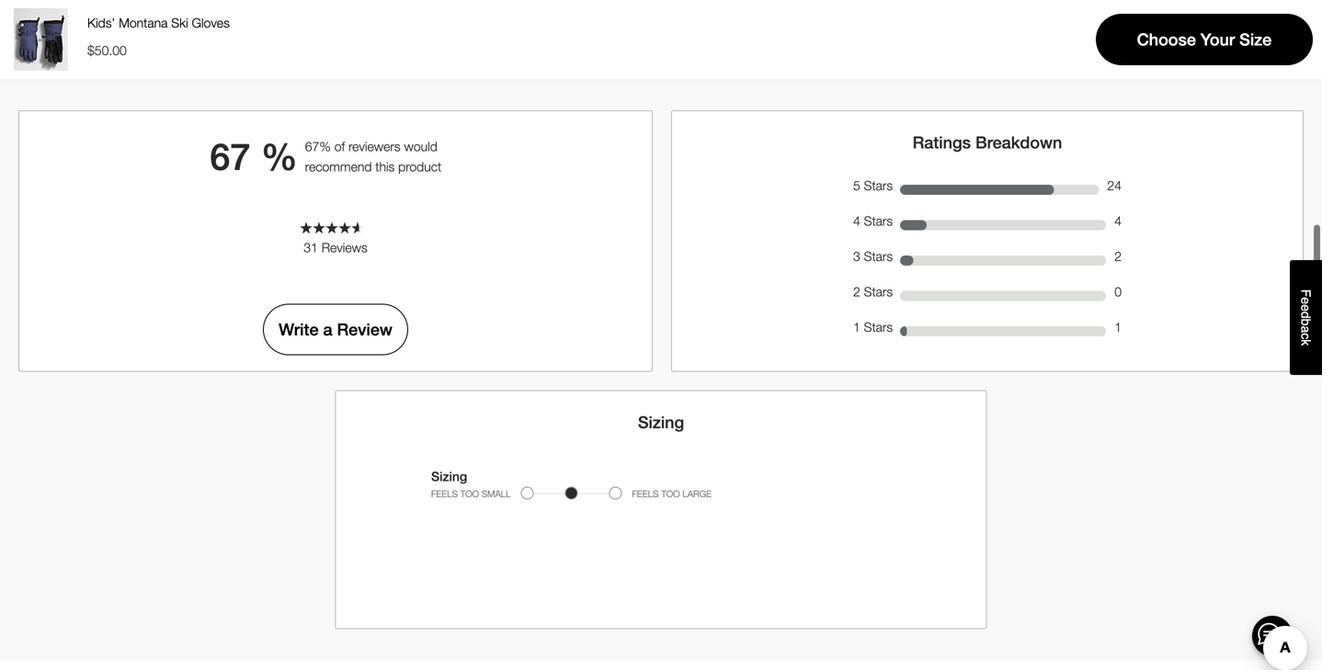 Task type: describe. For each thing, give the bounding box(es) containing it.
sizing for feels too small
[[431, 467, 467, 482]]

31 reviews
[[304, 238, 368, 253]]

1 e from the top
[[1299, 297, 1314, 305]]

1 horizontal spatial a
[[1299, 326, 1314, 333]]

67%
[[305, 137, 331, 152]]

%
[[261, 133, 298, 177]]

your
[[1201, 30, 1235, 49]]

breakdown
[[976, 131, 1063, 150]]

f
[[1299, 290, 1314, 297]]

k
[[1299, 340, 1314, 346]]

stars for 2 stars
[[864, 282, 893, 297]]

this
[[376, 157, 395, 173]]

d
[[1299, 312, 1314, 319]]

choose your size button
[[1096, 14, 1313, 65]]

1 stars
[[853, 318, 893, 333]]

1 for 1
[[1115, 318, 1122, 333]]

montana
[[119, 15, 168, 30]]

stars for 4 stars
[[864, 211, 893, 227]]

f e e d b a c k button
[[1290, 260, 1323, 375]]

31
[[304, 238, 318, 253]]

5
[[853, 176, 861, 191]]

choose your size
[[1137, 30, 1272, 49]]

feels too small
[[431, 487, 511, 497]]

ratings breakdown
[[913, 131, 1063, 150]]

4 stars
[[853, 211, 893, 227]]

2 for 2
[[1115, 247, 1122, 262]]

0 horizontal spatial a
[[323, 318, 332, 338]]

feels for feels too large
[[632, 487, 659, 497]]

67 % 67% of reviewers would recommend this product
[[210, 133, 442, 177]]

4 for 4
[[1115, 211, 1122, 227]]

too for small
[[460, 487, 479, 497]]

product
[[398, 157, 442, 173]]

1 for 1 stars
[[853, 318, 861, 333]]



Task type: vqa. For each thing, say whether or not it's contained in the screenshot.
REMOVE ITEM image
no



Task type: locate. For each thing, give the bounding box(es) containing it.
1 horizontal spatial feels
[[632, 487, 659, 497]]

of
[[334, 137, 345, 152]]

size
[[1240, 30, 1272, 49]]

stars for 3 stars
[[864, 247, 893, 262]]

write a review
[[279, 318, 393, 338]]

stars right 5
[[864, 176, 893, 191]]

1 stars from the top
[[864, 176, 893, 191]]

2 e from the top
[[1299, 305, 1314, 312]]

0 horizontal spatial 2
[[853, 282, 861, 297]]

1 down 0 at the right top of page
[[1115, 318, 1122, 333]]

1 vertical spatial sizing
[[431, 467, 467, 482]]

feels for feels too small
[[431, 487, 458, 497]]

ratings
[[913, 131, 971, 150]]

1 horizontal spatial sizing
[[638, 411, 684, 430]]

2 1 from the left
[[1115, 318, 1122, 333]]

0 horizontal spatial sizing
[[431, 467, 467, 482]]

4 for 4 stars
[[853, 211, 861, 227]]

write
[[279, 318, 319, 338]]

a up k
[[1299, 326, 1314, 333]]

feels left small
[[431, 487, 458, 497]]

2
[[1115, 247, 1122, 262], [853, 282, 861, 297]]

stars right 3
[[864, 247, 893, 262]]

1 horizontal spatial 2
[[1115, 247, 1122, 262]]

sizing for sizing
[[638, 411, 684, 430]]

sizing
[[638, 411, 684, 430], [431, 467, 467, 482]]

2 feels from the left
[[632, 487, 659, 497]]

1 vertical spatial 2
[[853, 282, 861, 297]]

3 stars from the top
[[864, 247, 893, 262]]

gloves
[[192, 15, 230, 30]]

1 1 from the left
[[853, 318, 861, 333]]

4 down 5
[[853, 211, 861, 227]]

0 horizontal spatial too
[[460, 487, 479, 497]]

0
[[1115, 282, 1122, 297]]

67
[[210, 133, 251, 177]]

too
[[460, 487, 479, 497], [661, 487, 680, 497]]

sizing up "feels too small"
[[431, 467, 467, 482]]

2 4 from the left
[[1115, 211, 1122, 227]]

review
[[337, 318, 393, 338]]

1 too from the left
[[460, 487, 479, 497]]

e up d
[[1299, 297, 1314, 305]]

1
[[853, 318, 861, 333], [1115, 318, 1122, 333]]

reviews
[[322, 238, 368, 253]]

1 down 2 stars on the top of the page
[[853, 318, 861, 333]]

5 stars
[[853, 176, 893, 191]]

24
[[1108, 176, 1122, 191]]

4
[[853, 211, 861, 227], [1115, 211, 1122, 227]]

too left small
[[460, 487, 479, 497]]

too for large
[[661, 487, 680, 497]]

kids'
[[87, 15, 115, 30]]

4 down 24
[[1115, 211, 1122, 227]]

0 vertical spatial sizing
[[638, 411, 684, 430]]

would
[[404, 137, 438, 152]]

0 horizontal spatial 1
[[853, 318, 861, 333]]

2 stars
[[853, 282, 893, 297]]

stars down 2 stars on the top of the page
[[864, 318, 893, 333]]

1 horizontal spatial too
[[661, 487, 680, 497]]

a right write
[[323, 318, 332, 338]]

1 horizontal spatial 1
[[1115, 318, 1122, 333]]

1 horizontal spatial 4
[[1115, 211, 1122, 227]]

stars up 3 stars
[[864, 211, 893, 227]]

too left 'large'
[[661, 487, 680, 497]]

stars for 1 stars
[[864, 318, 893, 333]]

0 horizontal spatial 4
[[853, 211, 861, 227]]

0 vertical spatial 2
[[1115, 247, 1122, 262]]

$50.00
[[87, 43, 127, 58]]

2 stars from the top
[[864, 211, 893, 227]]

ski
[[171, 15, 188, 30]]

4 stars from the top
[[864, 282, 893, 297]]

feels too large
[[632, 487, 712, 497]]

feels left 'large'
[[632, 487, 659, 497]]

f e e d b a c k
[[1299, 290, 1314, 346]]

2 for 2 stars
[[853, 282, 861, 297]]

1 4 from the left
[[853, 211, 861, 227]]

reviewers
[[349, 137, 401, 152]]

e
[[1299, 297, 1314, 305], [1299, 305, 1314, 312]]

2 down 3
[[853, 282, 861, 297]]

a
[[323, 318, 332, 338], [1299, 326, 1314, 333]]

3 stars
[[853, 247, 893, 262]]

3
[[853, 247, 861, 262]]

small
[[482, 487, 511, 497]]

1 feels from the left
[[431, 487, 458, 497]]

large
[[683, 487, 712, 497]]

stars for 5 stars
[[864, 176, 893, 191]]

kids' montana ski gloves
[[87, 15, 230, 30]]

stars
[[864, 176, 893, 191], [864, 211, 893, 227], [864, 247, 893, 262], [864, 282, 893, 297], [864, 318, 893, 333]]

5 stars from the top
[[864, 318, 893, 333]]

2 too from the left
[[661, 487, 680, 497]]

b
[[1299, 319, 1314, 326]]

feels
[[431, 487, 458, 497], [632, 487, 659, 497]]

sizing up feels too large
[[638, 411, 684, 430]]

e up "b"
[[1299, 305, 1314, 312]]

stars down 3 stars
[[864, 282, 893, 297]]

c
[[1299, 333, 1314, 340]]

recommend
[[305, 157, 372, 173]]

2 up 0 at the right top of page
[[1115, 247, 1122, 262]]

choose
[[1137, 30, 1196, 49]]

https://images.thenorthface.com/is/image/thenorthface/nf0a7rhc_i0d_hero?$color swatch$ image
[[9, 8, 72, 71]]

0 horizontal spatial feels
[[431, 487, 458, 497]]

write a review button
[[263, 302, 408, 354]]



